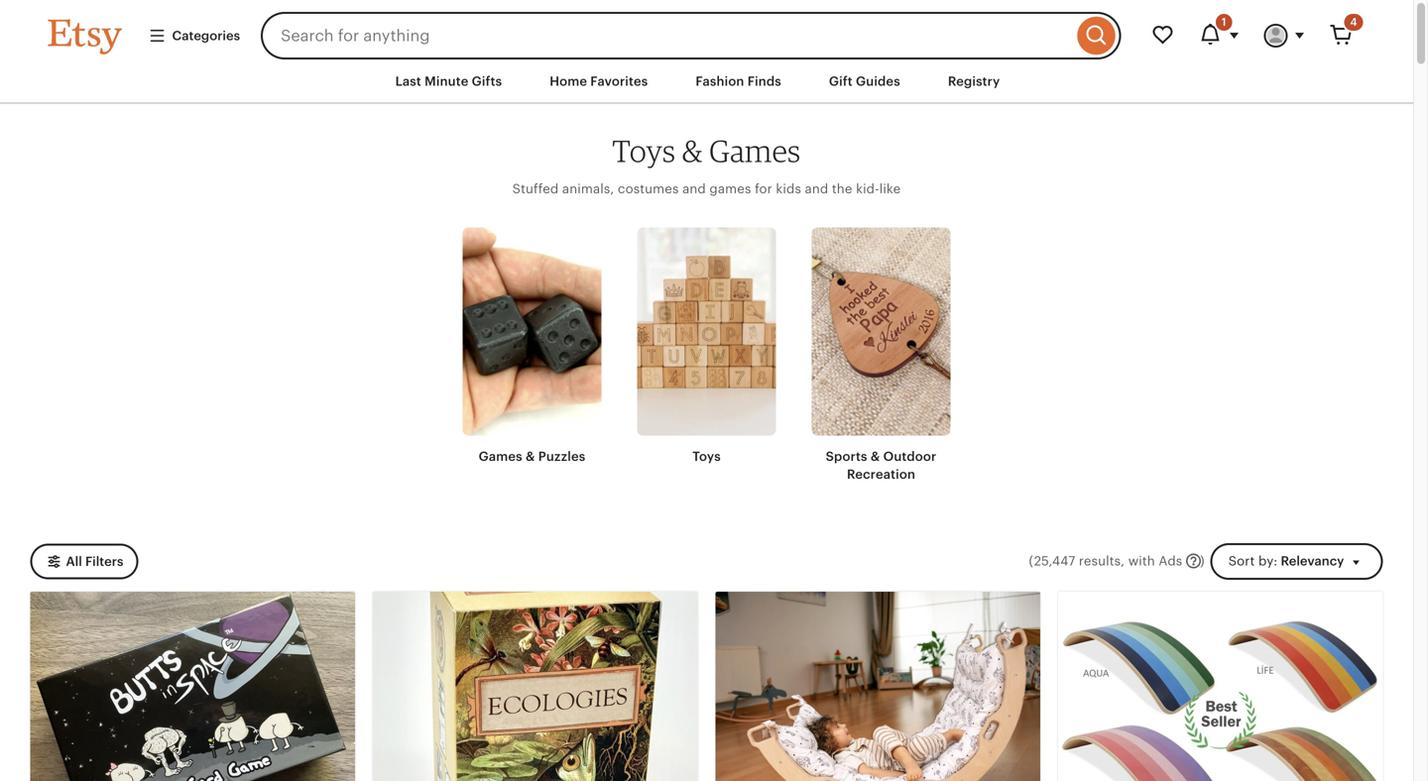 Task type: locate. For each thing, give the bounding box(es) containing it.
registry
[[948, 74, 1000, 89]]

gifts
[[472, 74, 502, 89]]

stuffed
[[513, 181, 559, 196]]

1 vertical spatial games
[[479, 449, 523, 464]]

toys
[[613, 133, 676, 169], [693, 449, 721, 464]]

1 horizontal spatial and
[[805, 181, 829, 196]]

wooden balance board for child, montessori toy, wobbel board for kid, wooden balance board montessori, rocking board, wooden toy image
[[1059, 592, 1383, 782]]

categories
[[172, 28, 240, 43]]

puzzles
[[538, 449, 586, 464]]

1 vertical spatial toys
[[693, 449, 721, 464]]

1 horizontal spatial &
[[682, 133, 703, 169]]

0 vertical spatial games
[[710, 133, 801, 169]]

None search field
[[261, 12, 1122, 60]]

gift guides link
[[814, 63, 916, 99]]

toys for toys & games
[[613, 133, 676, 169]]

menu bar containing last minute gifts
[[12, 60, 1401, 104]]

recreation
[[847, 467, 916, 482]]

menu bar
[[12, 60, 1401, 104]]

1 horizontal spatial toys
[[693, 449, 721, 464]]

games left puzzles
[[479, 449, 523, 464]]

0 vertical spatial toys
[[613, 133, 676, 169]]

Search for anything text field
[[261, 12, 1073, 60]]

0 horizontal spatial toys
[[613, 133, 676, 169]]

& up recreation
[[871, 449, 880, 464]]

and
[[683, 181, 706, 196], [805, 181, 829, 196]]

sort by: relevancy
[[1229, 554, 1345, 569]]

& for toys
[[682, 133, 703, 169]]

& for sports
[[871, 449, 880, 464]]

and left games on the top
[[683, 181, 706, 196]]

2 horizontal spatial &
[[871, 449, 880, 464]]

0 horizontal spatial and
[[683, 181, 706, 196]]

toys for toys
[[693, 449, 721, 464]]

categories button
[[133, 18, 255, 54]]

&
[[682, 133, 703, 169], [526, 449, 535, 464], [871, 449, 880, 464]]

animals,
[[562, 181, 614, 196]]

favorites
[[591, 74, 648, 89]]

relevancy
[[1281, 554, 1345, 569]]

by:
[[1259, 554, 1278, 569]]

& left puzzles
[[526, 449, 535, 464]]

toys inside "link"
[[693, 449, 721, 464]]

finds
[[748, 74, 782, 89]]

toys link
[[637, 228, 776, 466]]

0 horizontal spatial &
[[526, 449, 535, 464]]

games up the for
[[710, 133, 801, 169]]

games
[[710, 133, 801, 169], [479, 449, 523, 464]]

& up stuffed animals, costumes and games for kids and the kid-like
[[682, 133, 703, 169]]

stuffed animals, costumes and games for kids and the kid-like
[[513, 181, 901, 196]]

all
[[66, 554, 82, 569]]

1 button
[[1187, 12, 1253, 60]]

costumes
[[618, 181, 679, 196]]

& inside "sports & outdoor recreation"
[[871, 449, 880, 464]]

4 link
[[1318, 12, 1366, 60]]

for
[[755, 181, 773, 196]]

gift guides
[[829, 74, 901, 89]]

outdoor
[[884, 449, 937, 464]]

guides
[[856, 74, 901, 89]]

25,447
[[1034, 554, 1076, 569]]

and left the
[[805, 181, 829, 196]]

all filters
[[66, 554, 123, 569]]



Task type: describe. For each thing, give the bounding box(es) containing it.
(
[[1029, 554, 1034, 569]]

gift
[[829, 74, 853, 89]]

fashion finds
[[696, 74, 782, 89]]

sports & outdoor recreation link
[[812, 228, 951, 484]]

fashion
[[696, 74, 745, 89]]

2 and from the left
[[805, 181, 829, 196]]

sports & outdoor recreation
[[826, 449, 937, 482]]

all filters button
[[30, 544, 138, 580]]

home
[[550, 74, 587, 89]]

last minute gifts link
[[381, 63, 517, 99]]

filters
[[85, 554, 123, 569]]

( 25,447 results,
[[1029, 554, 1125, 569]]

home favorites link
[[535, 63, 663, 99]]

ads
[[1159, 554, 1183, 569]]

1
[[1222, 16, 1227, 28]]

toys & games
[[613, 133, 801, 169]]

none search field inside categories banner
[[261, 12, 1122, 60]]

sort
[[1229, 554, 1255, 569]]

categories banner
[[12, 0, 1401, 60]]

with ads
[[1129, 554, 1183, 569]]

1 horizontal spatial games
[[710, 133, 801, 169]]

home favorites
[[550, 74, 648, 89]]

0 horizontal spatial games
[[479, 449, 523, 464]]

4
[[1351, 16, 1358, 28]]

games & puzzles
[[479, 449, 586, 464]]

sports
[[826, 449, 868, 464]]

kid-
[[856, 181, 880, 196]]

last minute gifts
[[395, 74, 502, 89]]

last
[[395, 74, 422, 89]]

games & puzzles link
[[463, 228, 602, 466]]

kids
[[776, 181, 802, 196]]

1 and from the left
[[683, 181, 706, 196]]

& for games
[[526, 449, 535, 464]]

fashion finds link
[[681, 63, 797, 99]]

like
[[880, 181, 901, 196]]

butts in space: the card game - fun family game for all ages image
[[30, 592, 355, 782]]

with
[[1129, 554, 1156, 569]]

minute
[[425, 74, 469, 89]]

the
[[832, 181, 853, 196]]

ecologies card game - gameplay inspired by nature - use science to build food webs in seven unique biomes - beautiful vintage art image
[[373, 592, 698, 782]]

wooden toys for kids, first birthday gift, handmade montessori toys, educational toy,xl climbing arch image
[[716, 592, 1041, 782]]

results,
[[1079, 554, 1125, 569]]

games
[[710, 181, 752, 196]]

)
[[1201, 554, 1205, 569]]

registry link
[[933, 63, 1015, 99]]



Task type: vqa. For each thing, say whether or not it's contained in the screenshot.
note
no



